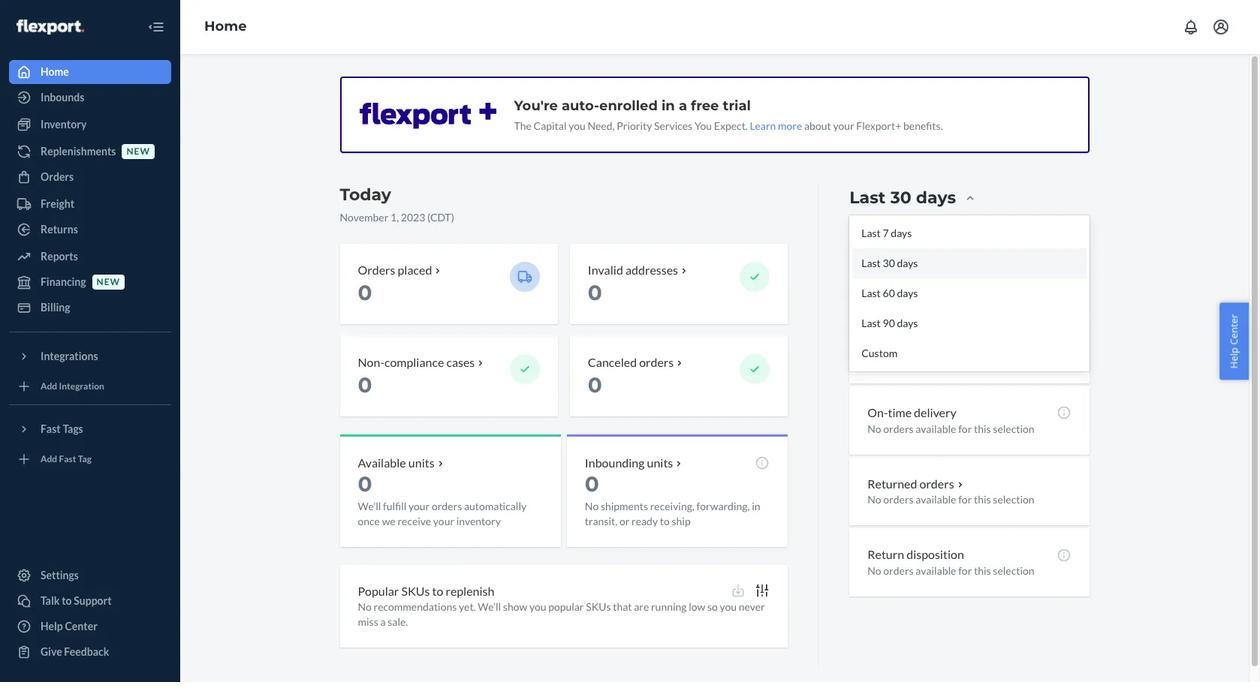 Task type: locate. For each thing, give the bounding box(es) containing it.
you
[[569, 119, 586, 132], [529, 601, 546, 614], [720, 601, 737, 614]]

0 down canceled on the bottom of page
[[588, 372, 602, 398]]

a left sale.
[[380, 616, 386, 629]]

return disposition
[[868, 548, 964, 562]]

0 horizontal spatial units
[[408, 456, 435, 470]]

selection inside on-time shipping no orders available for this selection
[[993, 351, 1035, 364]]

1 add from the top
[[41, 381, 57, 392]]

units right available
[[408, 456, 435, 470]]

new up orders link
[[126, 146, 150, 157]]

add integration link
[[9, 375, 171, 399]]

0 horizontal spatial )
[[451, 211, 454, 224]]

0 horizontal spatial orders
[[41, 170, 74, 183]]

2023 right the "nov"
[[943, 213, 967, 226]]

open account menu image
[[1212, 18, 1230, 36]]

inventory
[[41, 118, 87, 131]]

your right about
[[833, 119, 854, 132]]

1 horizontal spatial 1,
[[932, 213, 941, 226]]

days up last 60 days
[[897, 257, 918, 270]]

last down the last 7 days
[[861, 257, 881, 270]]

0 horizontal spatial 1,
[[390, 211, 399, 224]]

add left integration
[[41, 381, 57, 392]]

orders inside button
[[920, 476, 954, 491]]

available down returned orders button
[[916, 494, 956, 506]]

you right show
[[529, 601, 546, 614]]

0 horizontal spatial in
[[662, 98, 675, 114]]

canceled
[[588, 355, 637, 369]]

miss
[[358, 616, 378, 629]]

2 time from the top
[[888, 405, 912, 420]]

0 horizontal spatial center
[[65, 620, 98, 633]]

last down 2,
[[861, 227, 881, 240]]

1 vertical spatial center
[[65, 620, 98, 633]]

we'll inside no recommendations yet. we'll show you popular skus that are running low so you never miss a sale.
[[478, 601, 501, 614]]

this
[[974, 280, 991, 293], [974, 351, 991, 364], [974, 422, 991, 435], [974, 494, 991, 506], [974, 565, 991, 578]]

units up 0 no shipments receiving, forwarding, in transit, or ready to ship
[[647, 456, 673, 470]]

orders down "on-time delivery"
[[883, 422, 914, 435]]

available
[[358, 456, 406, 470]]

2 units from the left
[[647, 456, 673, 470]]

units
[[408, 456, 435, 470], [647, 456, 673, 470]]

3 no orders available for this selection from the top
[[868, 565, 1035, 578]]

orders for orders
[[41, 170, 74, 183]]

no inside on-time shipping no orders available for this selection
[[868, 351, 881, 364]]

2 on- from the top
[[868, 405, 888, 420]]

home link
[[204, 18, 247, 35], [9, 60, 171, 84]]

0 for non-
[[358, 372, 372, 398]]

0 vertical spatial a
[[679, 98, 687, 114]]

add for add integration
[[41, 381, 57, 392]]

no orders available for this selection for return disposition
[[868, 565, 1035, 578]]

for inside delivered orders no orders available for this selection
[[958, 280, 972, 293]]

0 vertical spatial in
[[662, 98, 675, 114]]

30 up -
[[890, 188, 911, 208]]

help center
[[1227, 314, 1241, 369], [41, 620, 98, 633]]

60
[[883, 287, 895, 300]]

1 vertical spatial no orders available for this selection
[[868, 494, 1035, 506]]

help center inside button
[[1227, 314, 1241, 369]]

in up services
[[662, 98, 675, 114]]

skus left that
[[586, 601, 611, 614]]

1 available from the top
[[916, 280, 956, 293]]

90
[[883, 317, 895, 330]]

a inside no recommendations yet. we'll show you popular skus that are running low so you never miss a sale.
[[380, 616, 386, 629]]

0 horizontal spatial a
[[380, 616, 386, 629]]

2 horizontal spatial to
[[660, 515, 670, 528]]

your up receive
[[409, 500, 430, 513]]

in inside you're auto-enrolled in a free trial the capital you need, priority services you expect. learn more about your flexport+ benefits.
[[662, 98, 675, 114]]

fast left tags
[[41, 423, 61, 436]]

time down last 90 days
[[888, 334, 912, 348]]

0 down orders placed
[[358, 280, 372, 306]]

2 this from the top
[[974, 351, 991, 364]]

on- inside on-time shipping no orders available for this selection
[[868, 334, 888, 348]]

1 horizontal spatial home
[[204, 18, 247, 35]]

services
[[654, 119, 693, 132]]

enrolled
[[599, 98, 658, 114]]

1 horizontal spatial in
[[752, 500, 760, 513]]

1 horizontal spatial new
[[126, 146, 150, 157]]

1 horizontal spatial help center
[[1227, 314, 1241, 369]]

0 horizontal spatial help center
[[41, 620, 98, 633]]

3 for from the top
[[958, 422, 972, 435]]

learn
[[750, 119, 776, 132]]

disposition
[[907, 548, 964, 562]]

new down reports link
[[97, 277, 120, 288]]

selection
[[993, 280, 1035, 293], [993, 351, 1035, 364], [993, 422, 1035, 435], [993, 494, 1035, 506], [993, 565, 1035, 578]]

0 vertical spatial help
[[1227, 347, 1241, 369]]

auto-
[[562, 98, 599, 114]]

1 vertical spatial skus
[[586, 601, 611, 614]]

2 selection from the top
[[993, 351, 1035, 364]]

low
[[689, 601, 705, 614]]

new
[[126, 146, 150, 157], [97, 277, 120, 288]]

0 horizontal spatial skus
[[401, 584, 430, 598]]

1 horizontal spatial skus
[[586, 601, 611, 614]]

1 vertical spatial home link
[[9, 60, 171, 84]]

0 down non-
[[358, 372, 372, 398]]

available down disposition
[[916, 565, 956, 578]]

30 up 60
[[883, 257, 895, 270]]

cdt
[[430, 211, 451, 224], [972, 213, 993, 226]]

home right close navigation image
[[204, 18, 247, 35]]

1 no orders available for this selection from the top
[[868, 422, 1035, 435]]

on- down 90
[[868, 334, 888, 348]]

1 vertical spatial 30
[[883, 257, 895, 270]]

0 vertical spatial orders
[[41, 170, 74, 183]]

0 vertical spatial help center
[[1227, 314, 1241, 369]]

0 down 'inbounding'
[[585, 471, 599, 497]]

1 vertical spatial time
[[888, 405, 912, 420]]

orders up inventory
[[432, 500, 462, 513]]

0 down available
[[358, 471, 372, 497]]

automatically
[[464, 500, 527, 513]]

no up miss
[[358, 601, 372, 614]]

1 horizontal spatial help
[[1227, 347, 1241, 369]]

1 this from the top
[[974, 280, 991, 293]]

1 units from the left
[[408, 456, 435, 470]]

fast
[[41, 423, 61, 436], [59, 454, 76, 465]]

0 vertical spatial we'll
[[358, 500, 381, 513]]

orders link
[[9, 165, 171, 189]]

fast inside add fast tag link
[[59, 454, 76, 465]]

once
[[358, 515, 380, 528]]

1 vertical spatial a
[[380, 616, 386, 629]]

replenish
[[446, 584, 494, 598]]

available inside on-time shipping no orders available for this selection
[[916, 351, 956, 364]]

help
[[1227, 347, 1241, 369], [41, 620, 63, 633]]

last 30 days up last 60 days
[[861, 257, 918, 270]]

inventory
[[456, 515, 501, 528]]

to left ship
[[660, 515, 670, 528]]

1 vertical spatial fast
[[59, 454, 76, 465]]

0 vertical spatial add
[[41, 381, 57, 392]]

no down "on-time delivery"
[[868, 422, 881, 435]]

orders right delivered
[[921, 263, 956, 277]]

0 horizontal spatial we'll
[[358, 500, 381, 513]]

4 for from the top
[[958, 494, 972, 506]]

0 horizontal spatial 2023
[[401, 211, 425, 224]]

this inside on-time shipping no orders available for this selection
[[974, 351, 991, 364]]

0 vertical spatial new
[[126, 146, 150, 157]]

add for add fast tag
[[41, 454, 57, 465]]

no down returned
[[868, 494, 881, 506]]

integrations
[[41, 350, 98, 363]]

more
[[778, 119, 802, 132]]

on- left delivery at the right of page
[[868, 405, 888, 420]]

selection inside delivered orders no orders available for this selection
[[993, 280, 1035, 293]]

( up placed
[[427, 211, 430, 224]]

expect.
[[714, 119, 748, 132]]

add fast tag link
[[9, 448, 171, 472]]

0 vertical spatial center
[[1227, 314, 1241, 345]]

billing link
[[9, 296, 171, 320]]

1 horizontal spatial center
[[1227, 314, 1241, 345]]

available
[[916, 280, 956, 293], [916, 351, 956, 364], [916, 422, 956, 435], [916, 494, 956, 506], [916, 565, 956, 578]]

0 vertical spatial time
[[888, 334, 912, 348]]

0 vertical spatial fast
[[41, 423, 61, 436]]

0 horizontal spatial cdt
[[430, 211, 451, 224]]

2 for from the top
[[958, 351, 972, 364]]

0 vertical spatial on-
[[868, 334, 888, 348]]

no left 60
[[868, 280, 881, 293]]

1, right november
[[390, 211, 399, 224]]

addresses
[[625, 263, 678, 277]]

orders
[[41, 170, 74, 183], [358, 263, 395, 277]]

3 selection from the top
[[993, 422, 1035, 435]]

on- for on-time delivery
[[868, 405, 888, 420]]

orders left placed
[[358, 263, 395, 277]]

0 vertical spatial your
[[833, 119, 854, 132]]

available down the shipping
[[916, 351, 956, 364]]

you inside you're auto-enrolled in a free trial the capital you need, priority services you expect. learn more about your flexport+ benefits.
[[569, 119, 586, 132]]

1 vertical spatial your
[[409, 500, 430, 513]]

orders right returned
[[920, 476, 954, 491]]

no orders available for this selection for on-time delivery
[[868, 422, 1035, 435]]

support
[[74, 595, 112, 608]]

skus up recommendations
[[401, 584, 430, 598]]

1 horizontal spatial your
[[433, 515, 454, 528]]

1 for from the top
[[958, 280, 972, 293]]

1 selection from the top
[[993, 280, 1035, 293]]

0 horizontal spatial (
[[427, 211, 430, 224]]

to up recommendations
[[432, 584, 443, 598]]

orders up the freight
[[41, 170, 74, 183]]

last up 2,
[[849, 188, 886, 208]]

2023 inside today november 1, 2023 ( cdt )
[[401, 211, 425, 224]]

1 horizontal spatial you
[[569, 119, 586, 132]]

home link up inbounds link
[[9, 60, 171, 84]]

2023
[[401, 211, 425, 224], [879, 213, 903, 226], [943, 213, 967, 226]]

) inside today november 1, 2023 ( cdt )
[[451, 211, 454, 224]]

no up transit,
[[585, 500, 599, 513]]

you
[[695, 119, 712, 132]]

no orders available for this selection down delivery at the right of page
[[868, 422, 1035, 435]]

cdt right the "nov"
[[972, 213, 993, 226]]

a left free
[[679, 98, 687, 114]]

we'll right yet.
[[478, 601, 501, 614]]

1, right the "nov"
[[932, 213, 941, 226]]

home up inbounds
[[41, 65, 69, 78]]

0 for orders
[[358, 280, 372, 306]]

tag
[[78, 454, 92, 465]]

to right talk
[[62, 595, 72, 608]]

last 30 days up -
[[849, 188, 956, 208]]

1 horizontal spatial units
[[647, 456, 673, 470]]

we'll up once
[[358, 500, 381, 513]]

1 time from the top
[[888, 334, 912, 348]]

integrations button
[[9, 345, 171, 369]]

available down delivery at the right of page
[[916, 422, 956, 435]]

add down the fast tags
[[41, 454, 57, 465]]

no down last 90 days
[[868, 351, 881, 364]]

0 vertical spatial no orders available for this selection
[[868, 422, 1035, 435]]

1 vertical spatial in
[[752, 500, 760, 513]]

orders down last 90 days
[[883, 351, 914, 364]]

recommendations
[[374, 601, 457, 614]]

skus inside no recommendations yet. we'll show you popular skus that are running low so you never miss a sale.
[[586, 601, 611, 614]]

your
[[833, 119, 854, 132], [409, 500, 430, 513], [433, 515, 454, 528]]

1 vertical spatial add
[[41, 454, 57, 465]]

2 add from the top
[[41, 454, 57, 465]]

1 vertical spatial orders
[[358, 263, 395, 277]]

orders down delivered
[[883, 280, 914, 293]]

your right receive
[[433, 515, 454, 528]]

1 vertical spatial on-
[[868, 405, 888, 420]]

2 horizontal spatial your
[[833, 119, 854, 132]]

replenishments
[[41, 145, 116, 158]]

1 horizontal spatial cdt
[[972, 213, 993, 226]]

the
[[514, 119, 532, 132]]

new for financing
[[97, 277, 120, 288]]

home link right close navigation image
[[204, 18, 247, 35]]

orders inside on-time shipping no orders available for this selection
[[883, 351, 914, 364]]

1 on- from the top
[[868, 334, 888, 348]]

orders for orders placed
[[358, 263, 395, 277]]

orders down returned
[[883, 494, 914, 506]]

delivered
[[868, 263, 919, 277]]

1 horizontal spatial home link
[[204, 18, 247, 35]]

center
[[1227, 314, 1241, 345], [65, 620, 98, 633]]

2 vertical spatial no orders available for this selection
[[868, 565, 1035, 578]]

0 horizontal spatial to
[[62, 595, 72, 608]]

2023 up the last 7 days
[[879, 213, 903, 226]]

2023 right november
[[401, 211, 425, 224]]

2 vertical spatial your
[[433, 515, 454, 528]]

time for delivery
[[888, 405, 912, 420]]

-
[[905, 213, 909, 226]]

to
[[660, 515, 670, 528], [432, 584, 443, 598], [62, 595, 72, 608]]

no orders available for this selection down returned orders button
[[868, 494, 1035, 506]]

you down auto-
[[569, 119, 586, 132]]

0 horizontal spatial help
[[41, 620, 63, 633]]

fast left tag
[[59, 454, 76, 465]]

talk to support button
[[9, 589, 171, 614]]

in right forwarding,
[[752, 500, 760, 513]]

settings link
[[9, 564, 171, 588]]

show
[[503, 601, 527, 614]]

cdt up placed
[[430, 211, 451, 224]]

0 down invalid
[[588, 280, 602, 306]]

1 vertical spatial we'll
[[478, 601, 501, 614]]

inventory link
[[9, 113, 171, 137]]

no orders available for this selection down disposition
[[868, 565, 1035, 578]]

fast tags
[[41, 423, 83, 436]]

time
[[888, 334, 912, 348], [888, 405, 912, 420]]

time inside on-time shipping no orders available for this selection
[[888, 334, 912, 348]]

2 available from the top
[[916, 351, 956, 364]]

0 for canceled
[[588, 372, 602, 398]]

0 horizontal spatial new
[[97, 277, 120, 288]]

1,
[[390, 211, 399, 224], [932, 213, 941, 226]]

fast inside fast tags dropdown button
[[41, 423, 61, 436]]

free
[[691, 98, 719, 114]]

1 horizontal spatial a
[[679, 98, 687, 114]]

available down delivered orders button
[[916, 280, 956, 293]]

( right the "nov"
[[969, 213, 972, 226]]

1 horizontal spatial we'll
[[478, 601, 501, 614]]

1 horizontal spatial orders
[[358, 263, 395, 277]]

( inside today november 1, 2023 ( cdt )
[[427, 211, 430, 224]]

1 vertical spatial new
[[97, 277, 120, 288]]

time left delivery at the right of page
[[888, 405, 912, 420]]

last 30 days
[[849, 188, 956, 208], [861, 257, 918, 270]]

you right so
[[720, 601, 737, 614]]

0 horizontal spatial home
[[41, 65, 69, 78]]



Task type: describe. For each thing, give the bounding box(es) containing it.
2 horizontal spatial 2023
[[943, 213, 967, 226]]

5 for from the top
[[958, 565, 972, 578]]

shipments
[[601, 500, 648, 513]]

capital
[[534, 119, 567, 132]]

0 vertical spatial last 30 days
[[849, 188, 956, 208]]

units for inbounding units
[[647, 456, 673, 470]]

freight
[[41, 197, 74, 210]]

1 horizontal spatial to
[[432, 584, 443, 598]]

0 vertical spatial 30
[[890, 188, 911, 208]]

reports link
[[9, 245, 171, 269]]

give feedback button
[[9, 641, 171, 665]]

5 available from the top
[[916, 565, 956, 578]]

5 selection from the top
[[993, 565, 1035, 578]]

feedback
[[64, 646, 109, 659]]

0 vertical spatial home
[[204, 18, 247, 35]]

you're
[[514, 98, 558, 114]]

forwarding,
[[696, 500, 750, 513]]

non-
[[358, 355, 384, 369]]

inbounding units
[[585, 456, 673, 470]]

no inside no recommendations yet. we'll show you popular skus that are running low so you never miss a sale.
[[358, 601, 372, 614]]

delivery
[[914, 405, 956, 420]]

2,
[[869, 213, 877, 226]]

reports
[[41, 250, 78, 263]]

talk to support
[[41, 595, 112, 608]]

4 this from the top
[[974, 494, 991, 506]]

november
[[340, 211, 388, 224]]

you're auto-enrolled in a free trial the capital you need, priority services you expect. learn more about your flexport+ benefits.
[[514, 98, 943, 132]]

new for replenishments
[[126, 146, 150, 157]]

close navigation image
[[147, 18, 165, 36]]

help inside button
[[1227, 347, 1241, 369]]

last 60 days
[[861, 287, 918, 300]]

no inside 0 no shipments receiving, forwarding, in transit, or ready to ship
[[585, 500, 599, 513]]

shipping
[[914, 334, 958, 348]]

invalid addresses
[[588, 263, 678, 277]]

canceled orders
[[588, 355, 674, 369]]

invalid
[[588, 263, 623, 277]]

to inside button
[[62, 595, 72, 608]]

time for shipping
[[888, 334, 912, 348]]

1 vertical spatial last 30 days
[[861, 257, 918, 270]]

today november 1, 2023 ( cdt )
[[340, 185, 454, 224]]

0 inside '0 we'll fulfill your orders automatically once we receive your inventory'
[[358, 471, 372, 497]]

sale.
[[388, 616, 408, 629]]

or
[[619, 515, 630, 528]]

last left 90
[[861, 317, 881, 330]]

add integration
[[41, 381, 104, 392]]

returned
[[868, 476, 917, 491]]

no inside delivered orders no orders available for this selection
[[868, 280, 881, 293]]

no down return
[[868, 565, 881, 578]]

4 available from the top
[[916, 494, 956, 506]]

financing
[[41, 276, 86, 288]]

that
[[613, 601, 632, 614]]

non-compliance cases
[[358, 355, 475, 369]]

orders down return
[[883, 565, 914, 578]]

units for available units
[[408, 456, 435, 470]]

inbounds link
[[9, 86, 171, 110]]

1, inside today november 1, 2023 ( cdt )
[[390, 211, 399, 224]]

inbounds
[[41, 91, 84, 104]]

3 available from the top
[[916, 422, 956, 435]]

benefits.
[[903, 119, 943, 132]]

returns
[[41, 223, 78, 236]]

0 horizontal spatial your
[[409, 500, 430, 513]]

days down -
[[891, 227, 912, 240]]

cases
[[446, 355, 475, 369]]

0 we'll fulfill your orders automatically once we receive your inventory
[[358, 471, 527, 528]]

flexport logo image
[[17, 19, 84, 34]]

on-time delivery
[[868, 405, 956, 420]]

available inside delivered orders no orders available for this selection
[[916, 280, 956, 293]]

add fast tag
[[41, 454, 92, 465]]

orders inside '0 we'll fulfill your orders automatically once we receive your inventory'
[[432, 500, 462, 513]]

popular
[[548, 601, 584, 614]]

custom
[[861, 347, 898, 360]]

5 this from the top
[[974, 565, 991, 578]]

running
[[651, 601, 687, 614]]

1 horizontal spatial (
[[969, 213, 972, 226]]

1 vertical spatial help center
[[41, 620, 98, 633]]

are
[[634, 601, 649, 614]]

last left 60
[[861, 287, 881, 300]]

open notifications image
[[1182, 18, 1200, 36]]

give
[[41, 646, 62, 659]]

this inside delivered orders no orders available for this selection
[[974, 280, 991, 293]]

inbounding
[[585, 456, 645, 470]]

orders placed
[[358, 263, 432, 277]]

1 horizontal spatial 2023
[[879, 213, 903, 226]]

days right 90
[[897, 317, 918, 330]]

fast tags button
[[9, 418, 171, 442]]

7
[[883, 227, 889, 240]]

talk
[[41, 595, 60, 608]]

1 vertical spatial help
[[41, 620, 63, 633]]

oct 2, 2023 - nov 1, 2023 ( cdt )
[[849, 213, 996, 226]]

ship
[[672, 515, 691, 528]]

0 vertical spatial home link
[[204, 18, 247, 35]]

tags
[[63, 423, 83, 436]]

nov
[[911, 213, 930, 226]]

no recommendations yet. we'll show you popular skus that are running low so you never miss a sale.
[[358, 601, 765, 629]]

4 selection from the top
[[993, 494, 1035, 506]]

ready
[[632, 515, 658, 528]]

your inside you're auto-enrolled in a free trial the capital you need, priority services you expect. learn more about your flexport+ benefits.
[[833, 119, 854, 132]]

0 inside 0 no shipments receiving, forwarding, in transit, or ready to ship
[[585, 471, 599, 497]]

1 horizontal spatial )
[[993, 213, 996, 226]]

2 no orders available for this selection from the top
[[868, 494, 1035, 506]]

priority
[[617, 119, 652, 132]]

placed
[[398, 263, 432, 277]]

0 for invalid
[[588, 280, 602, 306]]

in inside 0 no shipments receiving, forwarding, in transit, or ready to ship
[[752, 500, 760, 513]]

about
[[804, 119, 831, 132]]

0 horizontal spatial home link
[[9, 60, 171, 84]]

return
[[868, 548, 904, 562]]

compliance
[[384, 355, 444, 369]]

3 this from the top
[[974, 422, 991, 435]]

flexport+
[[856, 119, 901, 132]]

a inside you're auto-enrolled in a free trial the capital you need, priority services you expect. learn more about your flexport+ benefits.
[[679, 98, 687, 114]]

cdt inside today november 1, 2023 ( cdt )
[[430, 211, 451, 224]]

integration
[[59, 381, 104, 392]]

center inside button
[[1227, 314, 1241, 345]]

0 horizontal spatial you
[[529, 601, 546, 614]]

1 vertical spatial home
[[41, 65, 69, 78]]

delivered orders button
[[868, 262, 968, 279]]

days right 60
[[897, 287, 918, 300]]

popular
[[358, 584, 399, 598]]

to inside 0 no shipments receiving, forwarding, in transit, or ready to ship
[[660, 515, 670, 528]]

billing
[[41, 301, 70, 314]]

last 7 days
[[861, 227, 912, 240]]

need,
[[588, 119, 615, 132]]

learn more link
[[750, 119, 802, 132]]

0 vertical spatial skus
[[401, 584, 430, 598]]

for inside on-time shipping no orders available for this selection
[[958, 351, 972, 364]]

returned orders
[[868, 476, 954, 491]]

receiving,
[[650, 500, 694, 513]]

fulfill
[[383, 500, 406, 513]]

settings
[[41, 569, 79, 582]]

we
[[382, 515, 396, 528]]

on- for on-time shipping no orders available for this selection
[[868, 334, 888, 348]]

orders right canceled on the bottom of page
[[639, 355, 674, 369]]

help center button
[[1220, 303, 1249, 380]]

we'll inside '0 we'll fulfill your orders automatically once we receive your inventory'
[[358, 500, 381, 513]]

available units
[[358, 456, 435, 470]]

2 horizontal spatial you
[[720, 601, 737, 614]]

yet.
[[459, 601, 476, 614]]

days up oct 2, 2023 - nov 1, 2023 ( cdt )
[[916, 188, 956, 208]]



Task type: vqa. For each thing, say whether or not it's contained in the screenshot.
the middle No orders available for this selection
yes



